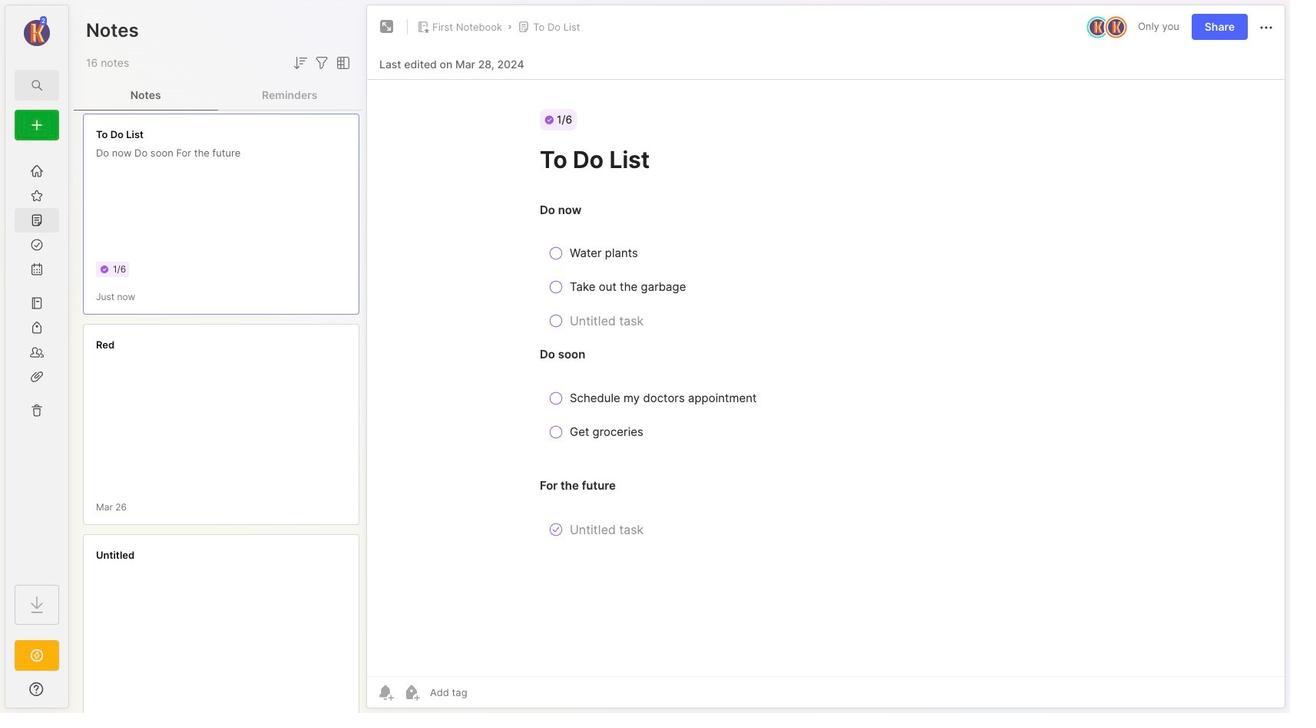 Task type: locate. For each thing, give the bounding box(es) containing it.
Sort options field
[[291, 54, 310, 72]]

add a reminder image
[[376, 684, 395, 702]]

1 horizontal spatial kendall parks avatar image
[[1109, 19, 1125, 35]]

add filters image
[[313, 54, 331, 72]]

View options field
[[331, 54, 353, 72]]

tab list
[[74, 80, 362, 111]]

click to expand image
[[67, 685, 79, 704]]

Add filters field
[[313, 54, 331, 72]]

0 horizontal spatial kendall parks avatar image
[[1090, 19, 1106, 35]]

more actions image
[[1258, 18, 1276, 37]]

More actions field
[[1258, 17, 1276, 37]]

tree
[[5, 150, 68, 572]]

edit search image
[[28, 76, 46, 94]]

main element
[[0, 0, 74, 714]]

upgrade image
[[28, 647, 46, 665]]

note window element
[[366, 5, 1286, 713]]

home image
[[29, 164, 45, 179]]

kendall parks avatar image
[[1090, 19, 1106, 35], [1109, 19, 1125, 35]]

Account field
[[5, 15, 68, 48]]



Task type: vqa. For each thing, say whether or not it's contained in the screenshot.
sort options field at the left of page
yes



Task type: describe. For each thing, give the bounding box(es) containing it.
add tag image
[[403, 684, 421, 702]]

WHAT'S NEW field
[[5, 678, 68, 702]]

Add tag field
[[429, 686, 545, 700]]

1 kendall parks avatar image from the left
[[1090, 19, 1106, 35]]

tree inside main element
[[5, 150, 68, 572]]

2 kendall parks avatar image from the left
[[1109, 19, 1125, 35]]

expand note image
[[378, 18, 396, 36]]

Note Editor text field
[[367, 79, 1285, 677]]



